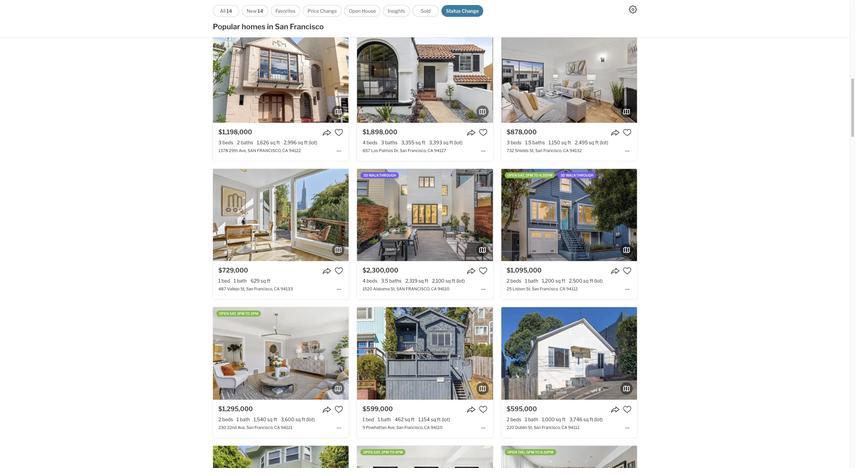 Task type: describe. For each thing, give the bounding box(es) containing it.
ft for 2,319 sq ft
[[425, 278, 428, 284]]

2 up panorama
[[237, 1, 240, 7]]

9 powhattan ave, san francisco, ca 94110
[[363, 425, 443, 430]]

2,996
[[284, 140, 297, 145]]

1,150 sq ft
[[549, 140, 571, 145]]

1 up 9
[[363, 416, 365, 422]]

14 for all 14
[[227, 8, 232, 14]]

New radio
[[242, 5, 268, 17]]

sq for 1,200
[[555, 278, 561, 284]]

1 photo of 657 los palmos dr, san francisco, ca 94127 image from the left
[[222, 31, 357, 123]]

baths for $1,198,000
[[241, 140, 253, 145]]

sq for 3,881
[[442, 1, 447, 7]]

3,355 sq ft
[[401, 140, 425, 145]]

sq for 2,100
[[446, 278, 451, 284]]

487 vallejo st, san francisco, ca 94133
[[218, 287, 293, 292]]

2,500
[[569, 278, 582, 284]]

2 photo of 230 22nd ave, san francisco, ca 94121 image from the left
[[213, 307, 349, 400]]

94112 for $1,095,000
[[566, 287, 578, 292]]

2,100 sq ft (lot)
[[432, 278, 465, 284]]

francisco, down 3,355 sq ft
[[408, 148, 427, 153]]

baths up insights
[[385, 1, 398, 7]]

130
[[363, 10, 370, 15]]

1,427
[[257, 1, 269, 7]]

ca down "3,881" at the right of the page
[[426, 10, 432, 15]]

popular homes in san francisco
[[213, 22, 324, 31]]

94122
[[289, 148, 301, 153]]

3,355
[[401, 140, 414, 145]]

3 photo of 1520 alabama st, san francisco, ca 94110 image from the left
[[493, 169, 628, 261]]

san down the "3,355"
[[400, 148, 407, 153]]

29th
[[229, 148, 238, 153]]

ca left 94131
[[281, 10, 287, 15]]

sq for 3,600
[[295, 416, 301, 422]]

all
[[220, 8, 226, 14]]

ca for $595,000
[[562, 425, 567, 430]]

5pm
[[526, 450, 534, 454]]

1 photo of 1520 alabama st, san francisco, ca 94110 image from the left
[[222, 169, 357, 261]]

shields
[[515, 148, 529, 153]]

Insights radio
[[383, 5, 410, 17]]

ca for $2,300,000
[[431, 287, 437, 292]]

ft for 1,150 sq ft
[[568, 140, 571, 145]]

thu,
[[518, 450, 526, 454]]

favorites
[[275, 8, 296, 14]]

ft for 2,100 sq ft (lot)
[[452, 278, 455, 284]]

3 beds for $878,000
[[507, 140, 522, 145]]

1,540
[[254, 416, 266, 422]]

sq for 1,154
[[431, 416, 436, 422]]

1520
[[363, 287, 372, 292]]

$1,198,000
[[218, 129, 252, 136]]

ca for $1,198,000
[[282, 148, 288, 153]]

657 los palmos dr, san francisco, ca 94127
[[363, 148, 446, 153]]

94132
[[570, 148, 582, 153]]

25 lisbon st, san francisco, ca 94112
[[507, 287, 578, 292]]

(lot) for $878,000
[[600, 140, 608, 145]]

2 photo of 631 ofarrell st #1606, san francisco, ca 94109 image from the left
[[357, 446, 493, 468]]

1,626 sq ft
[[257, 140, 280, 145]]

sq for 1,540
[[267, 416, 272, 422]]

3 photo of 631 ofarrell st #1606, san francisco, ca 94109 image from the left
[[493, 446, 628, 468]]

1378
[[218, 148, 228, 153]]

Favorites radio
[[271, 5, 300, 17]]

3,393
[[429, 140, 442, 145]]

3,600 sq ft (lot)
[[281, 416, 315, 422]]

st, for $729,000
[[240, 287, 245, 292]]

bed for $599,000
[[366, 416, 374, 422]]

st, for $2,300,000
[[391, 287, 396, 292]]

94127
[[434, 148, 446, 153]]

630
[[218, 10, 226, 15]]

1 up 487 on the bottom left
[[218, 278, 221, 284]]

4 beds for $1,898,000
[[363, 140, 377, 145]]

ft for 2,495 sq ft (lot)
[[595, 140, 599, 145]]

$2,300,000
[[363, 267, 398, 274]]

(lot) for $595,000
[[594, 416, 603, 422]]

francisco, for $878,000
[[543, 148, 562, 153]]

francisco, for $1,295,000
[[255, 425, 273, 430]]

baths up new
[[241, 1, 253, 7]]

open for open sat, 2pm to 4pm
[[363, 450, 373, 454]]

3pm
[[250, 312, 258, 316]]

2 photo of 25 lisbon st, san francisco, ca 94112 image from the left
[[501, 169, 637, 261]]

san for 9 powhattan ave, san francisco, ca 94110
[[396, 425, 404, 430]]

1 4 beds from the top
[[363, 1, 377, 7]]

option group containing all
[[213, 5, 483, 17]]

1 bath for $595,000
[[525, 416, 538, 422]]

open for open thu, 5pm to 6:30pm
[[507, 450, 517, 454]]

94124
[[433, 10, 445, 15]]

ft for 462 sq ft
[[411, 416, 415, 422]]

$1,295,000
[[218, 405, 253, 412]]

1 for $729,000
[[234, 278, 236, 284]]

palmos
[[379, 148, 393, 153]]

francisco, down '1,427 sq ft'
[[261, 10, 280, 15]]

1,150
[[549, 140, 560, 145]]

new 14
[[247, 8, 263, 14]]

to for 4:30pm
[[534, 173, 539, 177]]

94112 for $595,000
[[568, 425, 580, 430]]

bath for $1,295,000
[[240, 416, 250, 422]]

sold
[[421, 8, 431, 14]]

3 photo of 9 powhattan ave, san francisco, ca 94110 image from the left
[[493, 307, 628, 400]]

2 vertical spatial sat,
[[374, 450, 381, 454]]

ave, for $1,295,000
[[238, 425, 246, 430]]

sq for 2,495
[[589, 140, 594, 145]]

house
[[362, 8, 376, 14]]

2,500 sq ft (lot)
[[569, 278, 603, 284]]

2,282 sq ft
[[401, 1, 425, 7]]

favorite button image for $878,000
[[623, 128, 632, 137]]

2 3d walkthrough from the left
[[560, 173, 593, 177]]

ft for 1,154 sq ft (lot)
[[437, 416, 441, 422]]

san for $1,198,000
[[248, 148, 256, 153]]

3 up palmos
[[381, 140, 384, 145]]

open house
[[349, 8, 376, 14]]

230 22nd ave, san francisco, ca 94121
[[218, 425, 292, 430]]

to for 4pm
[[390, 450, 394, 454]]

sq for 629
[[261, 278, 266, 284]]

3 photo of 732 shields st, san francisco, ca 94132 image from the left
[[637, 31, 773, 123]]

220 dublin st, san francisco, ca 94112
[[507, 425, 580, 430]]

3 baths for 3,355
[[381, 140, 398, 145]]

san for 487 vallejo st, san francisco, ca 94133
[[246, 287, 253, 292]]

open for open sat, 2pm to 4:30pm
[[507, 173, 517, 177]]

san right in
[[275, 22, 288, 31]]

4pm
[[395, 450, 403, 454]]

beds for $2,300,000
[[367, 278, 377, 284]]

14 for new 14
[[258, 8, 263, 14]]

price
[[308, 8, 319, 14]]

status change
[[446, 8, 479, 14]]

2,319
[[405, 278, 417, 284]]

change for status change
[[462, 8, 479, 14]]

1 photo of 732 shields st, san francisco, ca 94132 image from the left
[[366, 31, 501, 123]]

homes
[[242, 22, 265, 31]]

2 for $1,295,000
[[218, 416, 221, 422]]

2,319 sq ft
[[405, 278, 428, 284]]

ave, for $599,000
[[387, 425, 396, 430]]

francisco, for $599,000
[[404, 425, 423, 430]]

ca for $878,000
[[563, 148, 569, 153]]

3,746
[[569, 416, 582, 422]]

732 shields st, san francisco, ca 94132
[[507, 148, 582, 153]]

$595,000
[[507, 405, 537, 412]]

francisco
[[290, 22, 324, 31]]

open
[[349, 8, 361, 14]]

1,427 sq ft
[[257, 1, 280, 7]]

2 up 29th
[[237, 140, 240, 145]]

insights
[[388, 8, 405, 14]]

2 for $595,000
[[507, 416, 510, 422]]

favorite button checkbox for $878,000
[[623, 128, 632, 137]]

sq for 3,355
[[415, 140, 421, 145]]

3.5
[[381, 278, 388, 284]]

favorite button image for $2,300,000
[[479, 267, 487, 275]]

$729,000
[[218, 267, 248, 274]]

(lot) for $2,300,000
[[456, 278, 465, 284]]

1 bath for $599,000
[[378, 416, 391, 422]]

94110 for $2,300,000
[[438, 287, 450, 292]]

sq for 2,500
[[583, 278, 589, 284]]

$878,000
[[507, 129, 537, 136]]

(lot) for $1,095,000
[[594, 278, 603, 284]]

2 beds for $595,000
[[507, 416, 521, 422]]

(lot) up price
[[308, 1, 316, 7]]

san for 732 shields st, san francisco, ca 94132
[[535, 148, 543, 153]]

to for 3pm
[[245, 312, 250, 316]]

3 photo of 220 dublin st, san francisco, ca 94112 image from the left
[[637, 307, 773, 400]]

3 photo of 25 lisbon st, san francisco, ca 94112 image from the left
[[637, 169, 773, 261]]

sq for 1,150
[[561, 140, 567, 145]]

1 photo of 650 23rd ave, san francisco, ca 94121 image from the left
[[77, 446, 213, 468]]

2,495
[[575, 140, 588, 145]]

ft for 1,000 sq ft
[[562, 416, 566, 422]]

(lot) up 'status'
[[453, 1, 461, 7]]

3 photo of 487 vallejo st, san francisco, ca 94133 image from the left
[[349, 169, 484, 261]]

1,154
[[418, 416, 430, 422]]

22nd
[[227, 425, 237, 430]]

2 walkthrough from the left
[[566, 173, 593, 177]]

favorite button checkbox for $729,000
[[335, 267, 343, 275]]

Status Change radio
[[442, 5, 483, 17]]

beds up house
[[367, 1, 377, 7]]

san for 130 bridgeview dr, san francisco, ca 94124
[[399, 10, 406, 15]]

beds up all 14
[[222, 1, 233, 7]]

657
[[363, 148, 370, 153]]

francisco, down '2,282 sq ft'
[[407, 10, 426, 15]]

ft for 1,200 sq ft
[[562, 278, 565, 284]]

1.5
[[525, 140, 532, 145]]

2 photo of 650 23rd ave, san francisco, ca 94121 image from the left
[[213, 446, 349, 468]]

san for 25 lisbon st, san francisco, ca 94112
[[532, 287, 539, 292]]

2pm for 4pm
[[381, 450, 389, 454]]

462
[[395, 416, 404, 422]]

2 3d from the left
[[560, 173, 565, 177]]

1 for $599,000
[[378, 416, 380, 422]]

1 photo of 487 vallejo st, san francisco, ca 94133 image from the left
[[77, 169, 213, 261]]

3 beds up all 14
[[218, 1, 233, 7]]

dublin
[[515, 425, 527, 430]]

220
[[507, 425, 514, 430]]

dr, right palmos
[[394, 148, 399, 153]]

ft for 629 sq ft
[[267, 278, 271, 284]]

732
[[507, 148, 514, 153]]

1 photo of 220 dublin st, san francisco, ca 94112 image from the left
[[366, 307, 501, 400]]

los
[[371, 148, 378, 153]]

1pm
[[237, 312, 244, 316]]

1,000
[[542, 416, 555, 422]]

status
[[446, 8, 461, 14]]

new
[[247, 8, 257, 14]]

1 walkthrough from the left
[[369, 173, 396, 177]]

francisco, for $729,000
[[254, 287, 273, 292]]

1,154 sq ft (lot)
[[418, 416, 450, 422]]

st, for $595,000
[[528, 425, 533, 430]]

ca down the 3,393
[[428, 148, 433, 153]]



Task type: locate. For each thing, give the bounding box(es) containing it.
629 sq ft
[[251, 278, 271, 284]]

1 bath for $1,095,000
[[525, 278, 538, 284]]

bridgeview
[[371, 10, 392, 15]]

1 down $1,095,000 on the bottom right of the page
[[525, 278, 527, 284]]

1 vertical spatial 94112
[[568, 425, 580, 430]]

2 vertical spatial 4 beds
[[363, 278, 377, 284]]

3 4 from the top
[[363, 278, 366, 284]]

0 vertical spatial sat,
[[518, 173, 525, 177]]

0 horizontal spatial sat,
[[230, 312, 237, 316]]

4
[[363, 1, 366, 7], [363, 140, 366, 145], [363, 278, 366, 284]]

francisco, down 462 sq ft
[[404, 425, 423, 430]]

1 photo of 9 powhattan ave, san francisco, ca 94110 image from the left
[[222, 307, 357, 400]]

open sat, 1pm to 3pm
[[219, 312, 258, 316]]

1 bed
[[218, 278, 230, 284], [363, 416, 374, 422]]

baths up 1378 29th ave, san francisco, ca 94122
[[241, 140, 253, 145]]

3 photo of 657 los palmos dr, san francisco, ca 94127 image from the left
[[493, 31, 628, 123]]

6:30pm
[[540, 450, 554, 454]]

1 vertical spatial 3 baths
[[381, 140, 398, 145]]

open thu, 5pm to 6:30pm
[[507, 450, 554, 454]]

bed for $729,000
[[222, 278, 230, 284]]

bath for $595,000
[[528, 416, 538, 422]]

ca down 1,154
[[424, 425, 430, 430]]

francisco,
[[261, 10, 280, 15], [407, 10, 426, 15], [408, 148, 427, 153], [543, 148, 562, 153], [254, 287, 273, 292], [540, 287, 559, 292], [255, 425, 273, 430], [404, 425, 423, 430], [542, 425, 561, 430]]

sat, left 1pm
[[230, 312, 237, 316]]

2 baths up new
[[237, 1, 253, 7]]

ca for $729,000
[[274, 287, 280, 292]]

(lot) right 2,500
[[594, 278, 603, 284]]

ft up 94132
[[568, 140, 571, 145]]

favorite button checkbox for $599,000
[[479, 405, 487, 414]]

ft up 'status'
[[448, 1, 452, 7]]

3,297 sq ft (lot)
[[283, 1, 316, 7]]

ft left 2,100
[[425, 278, 428, 284]]

4 beds for $2,300,000
[[363, 278, 377, 284]]

ft for 3,746 sq ft (lot)
[[590, 416, 593, 422]]

san for 630 panorama dr, san francisco, ca 94131
[[253, 10, 261, 15]]

3 beds up 1378
[[218, 140, 233, 145]]

favorite button image
[[623, 128, 632, 137], [479, 267, 487, 275], [479, 405, 487, 414]]

francisco, for $1,198,000
[[257, 148, 282, 153]]

powhattan
[[366, 425, 387, 430]]

price change
[[308, 8, 337, 14]]

3
[[218, 1, 221, 7], [381, 1, 384, 7], [218, 140, 221, 145], [381, 140, 384, 145], [507, 140, 510, 145]]

0 horizontal spatial 3d
[[363, 173, 368, 177]]

2 photo of 732 shields st, san francisco, ca 94132 image from the left
[[501, 31, 637, 123]]

st, for $1,095,000
[[526, 287, 531, 292]]

3 up the 732
[[507, 140, 510, 145]]

3,746 sq ft (lot)
[[569, 416, 603, 422]]

sq right 1,150
[[561, 140, 567, 145]]

baths for $1,898,000
[[385, 140, 398, 145]]

1 for $1,095,000
[[525, 278, 527, 284]]

ft for 3,881 sq ft (lot)
[[448, 1, 452, 7]]

3 photo of 801 38th ave, san francisco, ca 94121 image from the left
[[637, 446, 773, 468]]

0 vertical spatial 3 baths
[[381, 1, 398, 7]]

ft for 3,297 sq ft (lot)
[[303, 1, 307, 7]]

sq
[[270, 1, 275, 7], [297, 1, 302, 7], [415, 1, 420, 7], [442, 1, 447, 7], [270, 140, 275, 145], [298, 140, 303, 145], [415, 140, 421, 145], [443, 140, 448, 145], [561, 140, 567, 145], [589, 140, 594, 145], [261, 278, 266, 284], [418, 278, 424, 284], [446, 278, 451, 284], [555, 278, 561, 284], [583, 278, 589, 284], [267, 416, 272, 422], [295, 416, 301, 422], [405, 416, 410, 422], [431, 416, 436, 422], [556, 416, 561, 422], [583, 416, 589, 422]]

3,393 sq ft (lot)
[[429, 140, 463, 145]]

favorite button image
[[335, 128, 343, 137], [479, 128, 487, 137], [335, 267, 343, 275], [623, 267, 632, 275], [335, 405, 343, 414], [623, 405, 632, 414]]

1 horizontal spatial 3d walkthrough
[[560, 173, 593, 177]]

photo of 657 los palmos dr, san francisco, ca 94127 image
[[222, 31, 357, 123], [357, 31, 493, 123], [493, 31, 628, 123]]

3,600
[[281, 416, 294, 422]]

sq for 2,996
[[298, 140, 303, 145]]

462 sq ft
[[395, 416, 415, 422]]

sq right 1,200
[[555, 278, 561, 284]]

0 vertical spatial 1 bed
[[218, 278, 230, 284]]

0 vertical spatial francisco,
[[257, 148, 282, 153]]

st,
[[530, 148, 534, 153], [240, 287, 245, 292], [391, 287, 396, 292], [526, 287, 531, 292], [528, 425, 533, 430]]

bath for $1,095,000
[[528, 278, 538, 284]]

1 vertical spatial favorite button image
[[479, 267, 487, 275]]

sq for 3,393
[[443, 140, 448, 145]]

francisco,
[[257, 148, 282, 153], [406, 287, 430, 292]]

2 2 baths from the top
[[237, 140, 253, 145]]

1 vertical spatial 94110
[[431, 425, 443, 430]]

2 photo of 9 powhattan ave, san francisco, ca 94110 image from the left
[[357, 307, 493, 400]]

alabama
[[373, 287, 390, 292]]

1 vertical spatial 4 beds
[[363, 140, 377, 145]]

beds for $1,898,000
[[367, 140, 377, 145]]

to
[[534, 173, 539, 177], [245, 312, 250, 316], [390, 450, 394, 454], [535, 450, 540, 454]]

st, right dublin
[[528, 425, 533, 430]]

favorite button image for $1,295,000
[[335, 405, 343, 414]]

1 photo of 801 38th ave, san francisco, ca 94121 image from the left
[[366, 446, 501, 468]]

photo of 1520 alabama st, san francisco, ca 94110 image
[[222, 169, 357, 261], [357, 169, 493, 261], [493, 169, 628, 261]]

favorite button checkbox for $1,198,000
[[335, 128, 343, 137]]

to right 5pm
[[535, 450, 540, 454]]

2 change from the left
[[462, 8, 479, 14]]

open left thu,
[[507, 450, 517, 454]]

2 3 baths from the top
[[381, 140, 398, 145]]

1 bath
[[234, 278, 247, 284], [525, 278, 538, 284], [237, 416, 250, 422], [378, 416, 391, 422], [525, 416, 538, 422]]

2 photo of 657 los palmos dr, san francisco, ca 94127 image from the left
[[357, 31, 493, 123]]

san down 462
[[396, 425, 404, 430]]

1 vertical spatial 4
[[363, 140, 366, 145]]

1 vertical spatial sat,
[[230, 312, 237, 316]]

1 bath up powhattan
[[378, 416, 391, 422]]

1520 alabama st, san francisco, ca 94110
[[363, 287, 450, 292]]

3,297
[[283, 1, 296, 7]]

3 photo of 230 22nd ave, san francisco, ca 94121 image from the left
[[349, 307, 484, 400]]

favorite button checkbox
[[335, 128, 343, 137], [479, 128, 487, 137], [623, 128, 632, 137], [335, 267, 343, 275], [623, 267, 632, 275]]

favorite button checkbox for $1,898,000
[[479, 128, 487, 137]]

st, down 1.5 baths
[[530, 148, 534, 153]]

94112 down 3,746
[[568, 425, 580, 430]]

4 beds up 657
[[363, 140, 377, 145]]

sat, for $1,295,000
[[230, 312, 237, 316]]

dr, right bridgeview
[[393, 10, 398, 15]]

to left 4:30pm
[[534, 173, 539, 177]]

photo of 650 23rd ave, san francisco, ca 94121 image
[[77, 446, 213, 468], [213, 446, 349, 468], [349, 446, 484, 468]]

sq up 94127
[[443, 140, 448, 145]]

94110 down 2,100 sq ft (lot) on the right of the page
[[438, 287, 450, 292]]

ft left 3,746
[[562, 416, 566, 422]]

1 4 from the top
[[363, 1, 366, 7]]

0 vertical spatial favorite button image
[[623, 128, 632, 137]]

Open House radio
[[344, 5, 380, 17]]

14 right all
[[227, 8, 232, 14]]

1 3 baths from the top
[[381, 1, 398, 7]]

ca left 94132
[[563, 148, 569, 153]]

sq right the "3,355"
[[415, 140, 421, 145]]

1,626
[[257, 140, 269, 145]]

0 horizontal spatial change
[[320, 8, 337, 14]]

2 4 from the top
[[363, 140, 366, 145]]

ft left 1,154
[[411, 416, 415, 422]]

walkthrough
[[369, 173, 396, 177], [566, 173, 593, 177]]

ave, down 462
[[387, 425, 396, 430]]

4 for $1,898,000
[[363, 140, 366, 145]]

ca for $1,095,000
[[560, 287, 565, 292]]

beds up 1520 at the left of the page
[[367, 278, 377, 284]]

1 2 baths from the top
[[237, 1, 253, 7]]

2 beds for $1,295,000
[[218, 416, 233, 422]]

0 horizontal spatial bed
[[222, 278, 230, 284]]

14 inside new radio
[[258, 8, 263, 14]]

1 bath up vallejo
[[234, 278, 247, 284]]

94121
[[281, 425, 292, 430]]

0 vertical spatial 2 baths
[[237, 1, 253, 7]]

0 horizontal spatial 14
[[227, 8, 232, 14]]

3 4 beds from the top
[[363, 278, 377, 284]]

favorite button image for $599,000
[[479, 405, 487, 414]]

favorite button checkbox for $595,000
[[623, 405, 632, 414]]

1 horizontal spatial 14
[[258, 8, 263, 14]]

photo of 230 22nd ave, san francisco, ca 94121 image
[[77, 307, 213, 400], [213, 307, 349, 400], [349, 307, 484, 400]]

ave, for $1,198,000
[[239, 148, 247, 153]]

favorite button checkbox for $2,300,000
[[479, 267, 487, 275]]

bath for $599,000
[[381, 416, 391, 422]]

2 photo of 487 vallejo st, san francisco, ca 94133 image from the left
[[213, 169, 349, 261]]

2 baths
[[237, 1, 253, 7], [237, 140, 253, 145]]

0 horizontal spatial 2pm
[[381, 450, 389, 454]]

ft for 3,600 sq ft (lot)
[[302, 416, 305, 422]]

photo of 1378 29th ave, san francisco, ca 94122 image
[[77, 31, 213, 123], [213, 31, 349, 123], [349, 31, 484, 123]]

3 up 1378
[[218, 140, 221, 145]]

1 bath for $1,295,000
[[237, 416, 250, 422]]

1 3d walkthrough from the left
[[363, 173, 396, 177]]

1
[[218, 278, 221, 284], [234, 278, 236, 284], [525, 278, 527, 284], [237, 416, 239, 422], [363, 416, 365, 422], [378, 416, 380, 422], [525, 416, 527, 422]]

1 photo of 631 ofarrell st #1606, san francisco, ca 94109 image from the left
[[222, 446, 357, 468]]

open sat, 2pm to 4:30pm
[[507, 173, 552, 177]]

favorite button checkbox
[[479, 267, 487, 275], [335, 405, 343, 414], [479, 405, 487, 414], [623, 405, 632, 414]]

1 vertical spatial francisco,
[[406, 287, 430, 292]]

photo of 220 dublin st, san francisco, ca 94112 image
[[366, 307, 501, 400], [501, 307, 637, 400], [637, 307, 773, 400]]

1 3d from the left
[[363, 173, 368, 177]]

ca down 2,100
[[431, 287, 437, 292]]

1 for $595,000
[[525, 416, 527, 422]]

0 vertical spatial 94110
[[438, 287, 450, 292]]

3d right 4:30pm
[[560, 173, 565, 177]]

3 baths up palmos
[[381, 140, 398, 145]]

dr, for 3 baths
[[393, 10, 398, 15]]

487
[[218, 287, 226, 292]]

bath
[[237, 278, 247, 284], [528, 278, 538, 284], [240, 416, 250, 422], [381, 416, 391, 422], [528, 416, 538, 422]]

0 vertical spatial 94112
[[566, 287, 578, 292]]

1 horizontal spatial 3d
[[560, 173, 565, 177]]

popular
[[213, 22, 240, 31]]

ft for 2,996 sq ft (lot)
[[304, 140, 308, 145]]

(lot) right 2,100
[[456, 278, 465, 284]]

favorite button image for $595,000
[[623, 405, 632, 414]]

sq for 1,427
[[270, 1, 275, 7]]

3 photo of 1378 29th ave, san francisco, ca 94122 image from the left
[[349, 31, 484, 123]]

4 beds up house
[[363, 1, 377, 7]]

0 horizontal spatial 1 bed
[[218, 278, 230, 284]]

2,996 sq ft (lot)
[[284, 140, 317, 145]]

2 photo of 1378 29th ave, san francisco, ca 94122 image from the left
[[213, 31, 349, 123]]

0 vertical spatial bed
[[222, 278, 230, 284]]

94131
[[288, 10, 299, 15]]

1 bath up dublin
[[525, 416, 538, 422]]

4 up the open house
[[363, 1, 366, 7]]

4 for $2,300,000
[[363, 278, 366, 284]]

francisco, for $2,300,000
[[406, 287, 430, 292]]

3d walkthrough
[[363, 173, 396, 177], [560, 173, 593, 177]]

2 baths for 1,427
[[237, 1, 253, 7]]

2pm for 4:30pm
[[526, 173, 533, 177]]

1 bath down $1,095,000 on the bottom right of the page
[[525, 278, 538, 284]]

favorite button image for $1,198,000
[[335, 128, 343, 137]]

1 photo of 25 lisbon st, san francisco, ca 94112 image from the left
[[366, 169, 501, 261]]

0 horizontal spatial san
[[248, 148, 256, 153]]

0 horizontal spatial walkthrough
[[369, 173, 396, 177]]

4:30pm
[[539, 173, 552, 177]]

2 horizontal spatial sat,
[[518, 173, 525, 177]]

ft right 3,746
[[590, 416, 593, 422]]

1,200
[[542, 278, 554, 284]]

0 vertical spatial 2pm
[[526, 173, 533, 177]]

st, down 3.5 baths
[[391, 287, 396, 292]]

1 horizontal spatial walkthrough
[[566, 173, 593, 177]]

sq for 3,746
[[583, 416, 589, 422]]

ca left 94121
[[274, 425, 280, 430]]

3 up bridgeview
[[381, 1, 384, 7]]

94112 down 2,500
[[566, 287, 578, 292]]

lisbon
[[513, 287, 525, 292]]

3 for 1,626 sq ft
[[218, 140, 221, 145]]

1 bed for $599,000
[[363, 416, 374, 422]]

sq for 462
[[405, 416, 410, 422]]

3 beds for $1,198,000
[[218, 140, 233, 145]]

open left 1pm
[[219, 312, 229, 316]]

2 photo of 220 dublin st, san francisco, ca 94112 image from the left
[[501, 307, 637, 400]]

photo of 487 vallejo st, san francisco, ca 94133 image
[[77, 169, 213, 261], [213, 169, 349, 261], [349, 169, 484, 261]]

photo of 732 shields st, san francisco, ca 94132 image
[[366, 31, 501, 123], [501, 31, 637, 123], [637, 31, 773, 123]]

ft for 1,626 sq ft
[[276, 140, 280, 145]]

1 14 from the left
[[227, 8, 232, 14]]

1 horizontal spatial san
[[396, 287, 405, 292]]

beds up lisbon
[[511, 278, 521, 284]]

ca for $599,000
[[424, 425, 430, 430]]

san right lisbon
[[532, 287, 539, 292]]

2 beds for $1,095,000
[[507, 278, 521, 284]]

1 horizontal spatial 1 bed
[[363, 416, 374, 422]]

sat, left 4:30pm
[[518, 173, 525, 177]]

san down 1,427
[[253, 10, 261, 15]]

1 vertical spatial san
[[396, 287, 405, 292]]

ft right 2,100
[[452, 278, 455, 284]]

ft right 629
[[267, 278, 271, 284]]

1,000 sq ft
[[542, 416, 566, 422]]

2pm
[[526, 173, 533, 177], [381, 450, 389, 454]]

photo of 25 lisbon st, san francisco, ca 94112 image
[[366, 169, 501, 261], [501, 169, 637, 261], [637, 169, 773, 261]]

favorite button checkbox for $1,095,000
[[623, 267, 632, 275]]

walkthrough down 94132
[[566, 173, 593, 177]]

1 photo of 230 22nd ave, san francisco, ca 94121 image from the left
[[77, 307, 213, 400]]

photo of 801 38th ave, san francisco, ca 94121 image
[[366, 446, 501, 468], [501, 446, 637, 468], [637, 446, 773, 468]]

1 horizontal spatial bed
[[366, 416, 374, 422]]

(lot)
[[308, 1, 316, 7], [453, 1, 461, 7], [309, 140, 317, 145], [454, 140, 463, 145], [600, 140, 608, 145], [456, 278, 465, 284], [594, 278, 603, 284], [306, 416, 315, 422], [442, 416, 450, 422], [594, 416, 603, 422]]

francisco, for $595,000
[[542, 425, 561, 430]]

$1,898,000
[[363, 129, 397, 136]]

beds for $595,000
[[511, 416, 521, 422]]

629
[[251, 278, 260, 284]]

ca
[[281, 10, 287, 15], [426, 10, 432, 15], [282, 148, 288, 153], [428, 148, 433, 153], [563, 148, 569, 153], [274, 287, 280, 292], [431, 287, 437, 292], [560, 287, 565, 292], [274, 425, 280, 430], [424, 425, 430, 430], [562, 425, 567, 430]]

1 horizontal spatial sat,
[[374, 450, 381, 454]]

option group
[[213, 5, 483, 17]]

1 horizontal spatial change
[[462, 8, 479, 14]]

1 bath down $1,295,000
[[237, 416, 250, 422]]

walkthrough down palmos
[[369, 173, 396, 177]]

2 vertical spatial favorite button image
[[479, 405, 487, 414]]

94110
[[438, 287, 450, 292], [431, 425, 443, 430]]

to right 1pm
[[245, 312, 250, 316]]

beds for $878,000
[[511, 140, 522, 145]]

favorite button image for $729,000
[[335, 267, 343, 275]]

1 horizontal spatial francisco,
[[406, 287, 430, 292]]

1,540 sq ft
[[254, 416, 277, 422]]

1 vertical spatial bed
[[366, 416, 374, 422]]

san right 29th
[[248, 148, 256, 153]]

0 horizontal spatial francisco,
[[257, 148, 282, 153]]

130 bridgeview dr, san francisco, ca 94124
[[363, 10, 445, 15]]

bed
[[222, 278, 230, 284], [366, 416, 374, 422]]

All radio
[[213, 5, 239, 17]]

ca down 2,996
[[282, 148, 288, 153]]

1 bed up 487 on the bottom left
[[218, 278, 230, 284]]

ft for 2,500 sq ft (lot)
[[590, 278, 593, 284]]

sq right "2,282"
[[415, 1, 420, 7]]

1 vertical spatial 1 bed
[[363, 416, 374, 422]]

open for open sat, 1pm to 3pm
[[219, 312, 229, 316]]

favorite button image for $1,095,000
[[623, 267, 632, 275]]

favorite button checkbox for $1,295,000
[[335, 405, 343, 414]]

0 vertical spatial 4 beds
[[363, 1, 377, 7]]

sq for 2,282
[[415, 1, 420, 7]]

bath up 25 lisbon st, san francisco, ca 94112
[[528, 278, 538, 284]]

2 baths up 29th
[[237, 140, 253, 145]]

ft right 2,500
[[590, 278, 593, 284]]

14
[[227, 8, 232, 14], [258, 8, 263, 14]]

230
[[218, 425, 226, 430]]

sq right 462
[[405, 416, 410, 422]]

ft for 1,427 sq ft
[[276, 1, 280, 7]]

1 vertical spatial 2pm
[[381, 450, 389, 454]]

3 for 1,150 sq ft
[[507, 140, 510, 145]]

sq right 1,427
[[270, 1, 275, 7]]

Price Change radio
[[303, 5, 342, 17]]

0 horizontal spatial 3d walkthrough
[[363, 173, 396, 177]]

photo of 9 powhattan ave, san francisco, ca 94110 image
[[222, 307, 357, 400], [357, 307, 493, 400], [493, 307, 628, 400]]

1 up powhattan
[[378, 416, 380, 422]]

2pm left 4:30pm
[[526, 173, 533, 177]]

3 beds
[[218, 1, 233, 7], [218, 140, 233, 145], [507, 140, 522, 145]]

ft right 2,996
[[304, 140, 308, 145]]

$1,095,000
[[507, 267, 542, 274]]

bath up '230 22nd ave, san francisco, ca 94121'
[[240, 416, 250, 422]]

dr, right panorama
[[248, 10, 253, 15]]

sq right 1,000
[[556, 416, 561, 422]]

3 baths for 2,282
[[381, 1, 398, 7]]

san for 220 dublin st, san francisco, ca 94112
[[534, 425, 541, 430]]

change for price change
[[320, 8, 337, 14]]

25
[[507, 287, 512, 292]]

change
[[320, 8, 337, 14], [462, 8, 479, 14]]

2 photo of 1520 alabama st, san francisco, ca 94110 image from the left
[[357, 169, 493, 261]]

beds
[[222, 1, 233, 7], [367, 1, 377, 7], [222, 140, 233, 145], [367, 140, 377, 145], [511, 140, 522, 145], [367, 278, 377, 284], [511, 278, 521, 284], [222, 416, 233, 422], [511, 416, 521, 422]]

st, right vallejo
[[240, 287, 245, 292]]

sq up 94122
[[298, 140, 303, 145]]

ft for 3,393 sq ft (lot)
[[449, 140, 453, 145]]

2 photo of 801 38th ave, san francisco, ca 94121 image from the left
[[501, 446, 637, 468]]

1 change from the left
[[320, 8, 337, 14]]

3 beds up the 732
[[507, 140, 522, 145]]

3d
[[363, 173, 368, 177], [560, 173, 565, 177]]

2 beds up '230'
[[218, 416, 233, 422]]

2,495 sq ft (lot)
[[575, 140, 608, 145]]

bed up powhattan
[[366, 416, 374, 422]]

san right "22nd"
[[246, 425, 254, 430]]

2,282
[[401, 1, 414, 7]]

9
[[363, 425, 365, 430]]

baths up palmos
[[385, 140, 398, 145]]

Sold radio
[[413, 5, 439, 17]]

2 vertical spatial 4
[[363, 278, 366, 284]]

baths for $878,000
[[533, 140, 545, 145]]

ft right 1,154
[[437, 416, 441, 422]]

open
[[507, 173, 517, 177], [219, 312, 229, 316], [363, 450, 373, 454], [507, 450, 517, 454]]

baths
[[241, 1, 253, 7], [385, 1, 398, 7], [241, 140, 253, 145], [385, 140, 398, 145], [533, 140, 545, 145], [389, 278, 402, 284]]

ft right 3,600
[[302, 416, 305, 422]]

0 vertical spatial san
[[248, 148, 256, 153]]

sq right 2,100
[[446, 278, 451, 284]]

dr, for 2 baths
[[248, 10, 253, 15]]

ave, right 29th
[[239, 148, 247, 153]]

st, right lisbon
[[526, 287, 531, 292]]

2,100
[[432, 278, 445, 284]]

2 4 beds from the top
[[363, 140, 377, 145]]

1,200 sq ft
[[542, 278, 565, 284]]

bed up 487 on the bottom left
[[222, 278, 230, 284]]

bath up 220 dublin st, san francisco, ca 94112
[[528, 416, 538, 422]]

san down "2,282"
[[399, 10, 406, 15]]

1 photo of 1378 29th ave, san francisco, ca 94122 image from the left
[[77, 31, 213, 123]]

san
[[248, 148, 256, 153], [396, 287, 405, 292]]

1 vertical spatial 2 baths
[[237, 140, 253, 145]]

st, for $878,000
[[530, 148, 534, 153]]

baths for $2,300,000
[[389, 278, 402, 284]]

3 photo of 650 23rd ave, san francisco, ca 94121 image from the left
[[349, 446, 484, 468]]

14 inside all radio
[[227, 8, 232, 14]]

ft left 2,500
[[562, 278, 565, 284]]

2 14 from the left
[[258, 8, 263, 14]]

1.5 baths
[[525, 140, 545, 145]]

change right 'status'
[[462, 8, 479, 14]]

4 beds up 1520 at the left of the page
[[363, 278, 377, 284]]

open sat, 2pm to 4pm
[[363, 450, 403, 454]]

0 vertical spatial 4
[[363, 1, 366, 7]]

1378 29th ave, san francisco, ca 94122
[[218, 148, 301, 153]]

photo of 631 ofarrell st #1606, san francisco, ca 94109 image
[[222, 446, 357, 468], [357, 446, 493, 468], [493, 446, 628, 468]]

$599,000
[[363, 405, 393, 412]]

1 horizontal spatial 2pm
[[526, 173, 533, 177]]



Task type: vqa. For each thing, say whether or not it's contained in the screenshot.
rightmost information
no



